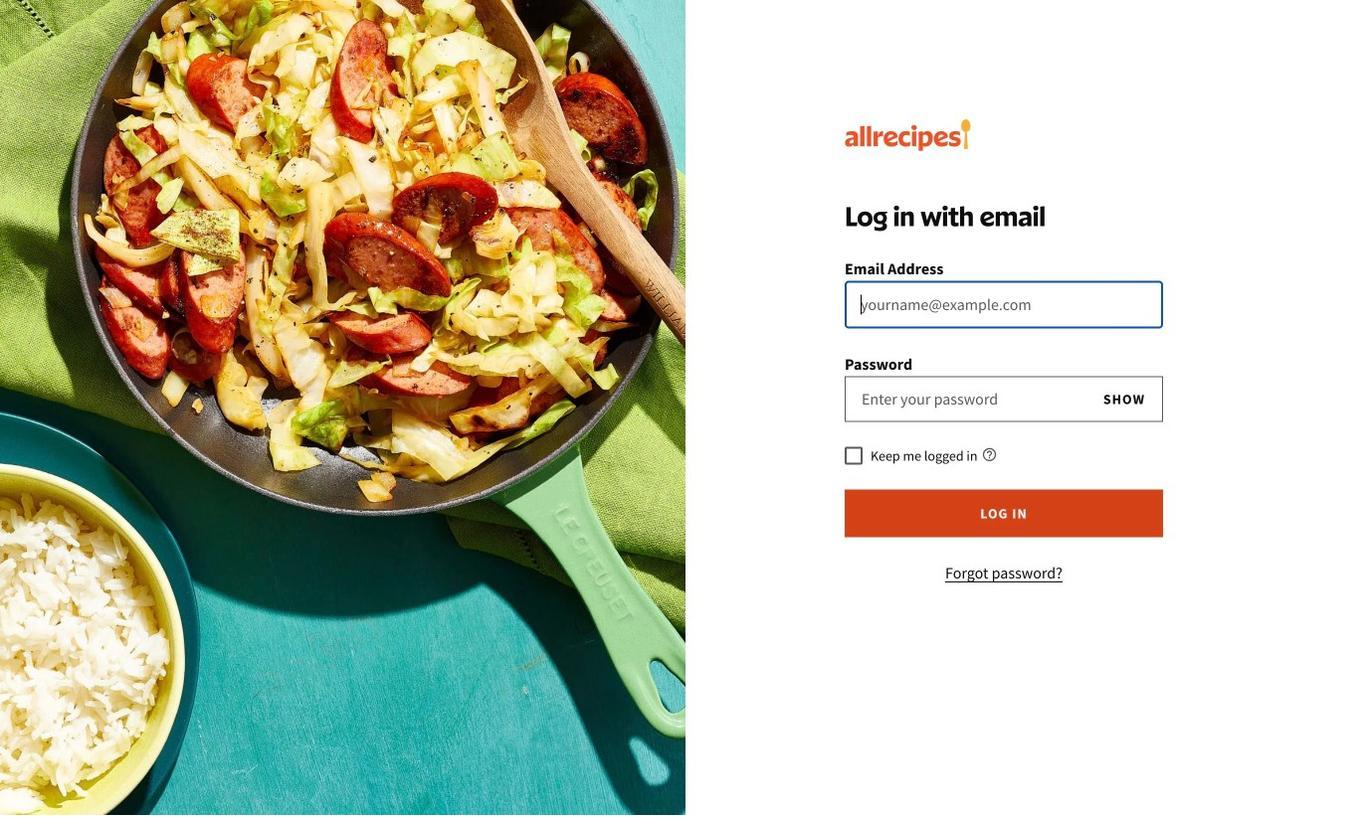 Task type: describe. For each thing, give the bounding box(es) containing it.
Enter your password password field
[[845, 377, 1163, 422]]

uncheck if using a public device tooltip
[[983, 448, 997, 462]]

yourname@example.com email field
[[845, 281, 1163, 329]]



Task type: locate. For each thing, give the bounding box(es) containing it.
allrecipes image
[[845, 119, 971, 151]]

None submit
[[845, 490, 1163, 538]]



